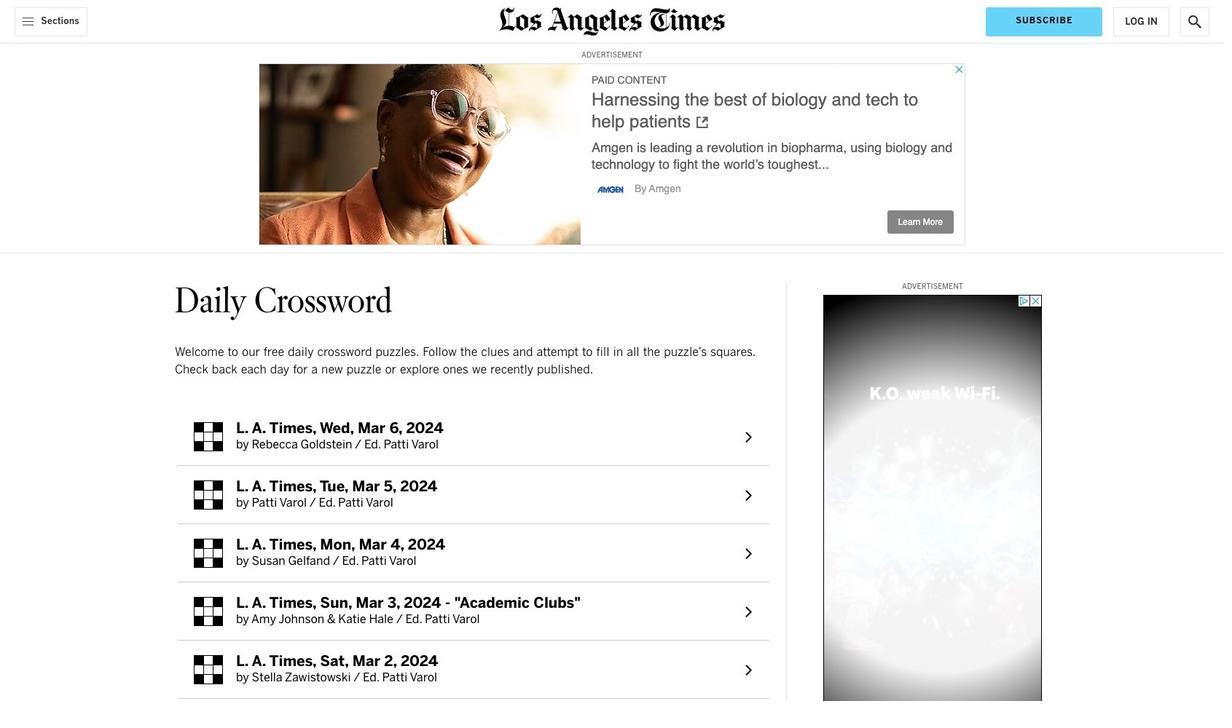 Task type: locate. For each thing, give the bounding box(es) containing it.
advertisement element
[[259, 63, 966, 246], [823, 295, 1042, 702]]

1 vertical spatial advertisement element
[[823, 295, 1042, 702]]



Task type: describe. For each thing, give the bounding box(es) containing it.
0 vertical spatial advertisement element
[[259, 63, 966, 246]]

home page image
[[499, 7, 725, 36]]



Task type: vqa. For each thing, say whether or not it's contained in the screenshot.
Los Angeles, CA - March 05: Los Angeles County district attorney George Gascon meets with media in Grand Park on Tuesday, March 5, 2024 in Los Angeles, CA. (Myung Chun / Los Angeles Times) "image"
no



